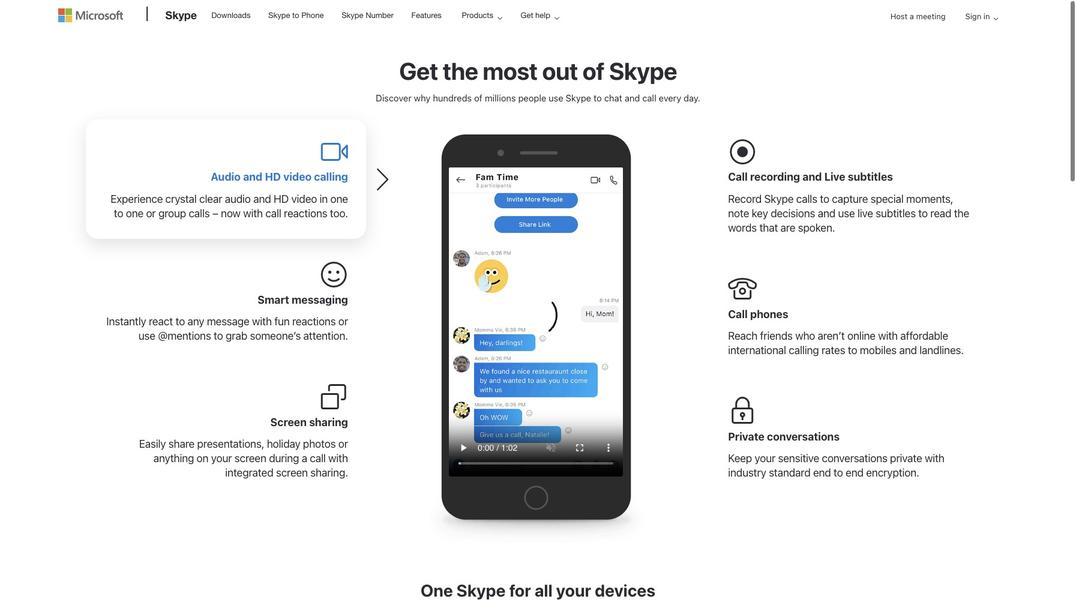 Task type: locate. For each thing, give the bounding box(es) containing it.
one
[[330, 193, 348, 205], [126, 207, 143, 220]]

or down experience
[[146, 207, 156, 220]]

and left live
[[803, 171, 822, 183]]

of right out
[[583, 56, 605, 85]]

calling down who on the right of the page
[[789, 344, 819, 357]]

one up too.
[[330, 193, 348, 205]]

one skype for all your devices
[[421, 580, 656, 600]]

0 horizontal spatial end
[[813, 467, 831, 479]]

call up record
[[728, 171, 748, 183]]

call
[[728, 171, 748, 183], [728, 308, 748, 320]]

0 horizontal spatial the
[[443, 56, 478, 85]]

words
[[728, 222, 757, 234]]

meeting
[[916, 11, 946, 21]]

1 horizontal spatial calling
[[789, 344, 819, 357]]

with inside reach friends who aren't online with affordable international calling rates to mobiles and landlines.
[[878, 330, 898, 342]]

in down 
[[320, 193, 328, 205]]

screen up integrated
[[235, 452, 266, 465]]

use
[[549, 92, 563, 103], [838, 207, 855, 220], [139, 330, 155, 342]]

a right host
[[910, 11, 914, 21]]

screen
[[270, 416, 307, 428]]

1 call from the top
[[728, 171, 748, 183]]

crystal
[[165, 193, 197, 205]]

2 vertical spatial call
[[310, 452, 326, 465]]

menu bar
[[58, 1, 1018, 63]]

integrated
[[225, 467, 273, 479]]


[[319, 260, 348, 289]]

1 vertical spatial use
[[838, 207, 855, 220]]

one down experience
[[126, 207, 143, 220]]

0 horizontal spatial call
[[265, 207, 281, 220]]

1 horizontal spatial end
[[846, 467, 864, 479]]

skype up decisions
[[764, 193, 794, 205]]

0 vertical spatial calls
[[796, 193, 817, 205]]

private conversations
[[728, 430, 840, 443]]

use right people
[[549, 92, 563, 103]]

features link
[[406, 1, 447, 29]]

reach
[[728, 330, 758, 342]]

1 horizontal spatial get
[[521, 11, 533, 20]]

with up someone's
[[252, 315, 272, 328]]

0 horizontal spatial your
[[211, 452, 232, 465]]

0 vertical spatial in
[[984, 11, 990, 21]]

to left phone at the left top
[[292, 11, 299, 20]]

the right read
[[954, 207, 969, 220]]

your right 'all'
[[556, 580, 591, 600]]

decisions
[[771, 207, 815, 220]]

get help button
[[511, 1, 569, 30]]

1 vertical spatial get
[[399, 56, 438, 85]]

get
[[521, 11, 533, 20], [399, 56, 438, 85]]

0 vertical spatial of
[[583, 56, 605, 85]]

during
[[269, 452, 299, 465]]

products
[[462, 11, 493, 20]]

chat
[[604, 92, 622, 103]]

to inside "experience crystal clear audio and hd video in one to one or group calls – now with call reactions too."
[[114, 207, 123, 220]]

calls left –
[[189, 207, 210, 220]]

conversations up encryption.
[[822, 452, 888, 465]]

1 horizontal spatial a
[[910, 11, 914, 21]]

0 vertical spatial or
[[146, 207, 156, 220]]

1 vertical spatial call
[[265, 207, 281, 220]]

–
[[212, 207, 218, 220]]

0 horizontal spatial one
[[126, 207, 143, 220]]

0 vertical spatial the
[[443, 56, 478, 85]]

features
[[411, 11, 442, 20]]

end down sensitive
[[813, 467, 831, 479]]

reactions up attention.
[[292, 315, 336, 328]]

get inside dropdown button
[[521, 11, 533, 20]]

phones
[[750, 308, 789, 320]]

instantly
[[106, 315, 146, 328]]

presentations,
[[197, 438, 264, 450]]

2 horizontal spatial your
[[755, 452, 776, 465]]

with right the private
[[925, 452, 945, 465]]

clear
[[199, 193, 222, 205]]

1 vertical spatial conversations
[[822, 452, 888, 465]]

get the most out of skype
[[399, 56, 677, 85]]

to up @mentions
[[176, 315, 185, 328]]

1 vertical spatial in
[[320, 193, 328, 205]]

0 horizontal spatial in
[[320, 193, 328, 205]]

conversations
[[767, 430, 840, 443], [822, 452, 888, 465]]

screen down the during
[[276, 467, 308, 479]]

in inside "experience crystal clear audio and hd video in one to one or group calls – now with call reactions too."
[[320, 193, 328, 205]]

2 vertical spatial or
[[338, 438, 348, 450]]

of
[[583, 56, 605, 85], [474, 92, 483, 103]]

0 horizontal spatial screen
[[235, 452, 266, 465]]

holiday
[[267, 438, 300, 450]]

skype inside record skype calls to capture special moments, note key decisions and use live subtitles to read the words that are spoken.
[[764, 193, 794, 205]]

1 vertical spatial call
[[728, 308, 748, 320]]

with inside easily share presentations, holiday photos or anything on your screen during a call with integrated screen sharing.
[[328, 452, 348, 465]]

easily
[[139, 438, 166, 450]]

call down audio and hd video calling
[[265, 207, 281, 220]]

call
[[642, 92, 656, 103], [265, 207, 281, 220], [310, 452, 326, 465]]

arrow down image
[[989, 11, 1003, 26]]

people
[[518, 92, 546, 103]]

group
[[158, 207, 186, 220]]

1 horizontal spatial in
[[984, 11, 990, 21]]

calling inside reach friends who aren't online with affordable international calling rates to mobiles and landlines.
[[789, 344, 819, 357]]

2 call from the top
[[728, 308, 748, 320]]

use down capture
[[838, 207, 855, 220]]

call left every
[[642, 92, 656, 103]]

call up reach
[[728, 308, 748, 320]]

0 horizontal spatial calling
[[314, 171, 348, 183]]

your down presentations, at the left of the page
[[211, 452, 232, 465]]

reach friends who aren't online with affordable international calling rates to mobiles and landlines.
[[728, 330, 964, 357]]

conversations up sensitive
[[767, 430, 840, 443]]

use down react
[[139, 330, 155, 342]]

in inside menu bar
[[984, 11, 990, 21]]

reactions inside "experience crystal clear audio and hd video in one to one or group calls – now with call reactions too."
[[284, 207, 327, 220]]

special
[[871, 193, 904, 205]]

reactions left too.
[[284, 207, 327, 220]]

1 vertical spatial video
[[291, 193, 317, 205]]

0 vertical spatial video
[[283, 171, 312, 183]]

every
[[659, 92, 681, 103]]

skype left for
[[457, 580, 506, 600]]

with inside keep your sensitive conversations private with industry standard end to end encryption.
[[925, 452, 945, 465]]

1 vertical spatial a
[[302, 452, 307, 465]]

host a meeting link
[[881, 1, 955, 32]]

0 vertical spatial reactions
[[284, 207, 327, 220]]

2 vertical spatial use
[[139, 330, 155, 342]]

your inside easily share presentations, holiday photos or anything on your screen during a call with integrated screen sharing.
[[211, 452, 232, 465]]

1 horizontal spatial call
[[310, 452, 326, 465]]

to inside keep your sensitive conversations private with industry standard end to end encryption.
[[834, 467, 843, 479]]

calls
[[796, 193, 817, 205], [189, 207, 210, 220]]

1 vertical spatial screen
[[276, 467, 308, 479]]

1 vertical spatial calls
[[189, 207, 210, 220]]

instantly react to any message with fun reactions or use @mentions to grab someone's attention.
[[106, 315, 348, 342]]

note
[[728, 207, 749, 220]]

smart messaging
[[258, 293, 348, 306]]

with for 
[[252, 315, 272, 328]]

skype down out
[[566, 92, 591, 103]]

conversations inside keep your sensitive conversations private with industry standard end to end encryption.
[[822, 452, 888, 465]]

with up the sharing.
[[328, 452, 348, 465]]

and
[[625, 92, 640, 103], [243, 171, 263, 183], [803, 171, 822, 183], [253, 193, 271, 205], [818, 207, 836, 220], [899, 344, 917, 357]]

get up why
[[399, 56, 438, 85]]

1 vertical spatial the
[[954, 207, 969, 220]]

message
[[207, 315, 249, 328]]

or right photos
[[338, 438, 348, 450]]

1 vertical spatial subtitles
[[876, 207, 916, 220]]

downloads link
[[206, 1, 256, 29]]

sharing
[[309, 416, 348, 428]]

hd inside "experience crystal clear audio and hd video in one to one or group calls – now with call reactions too."
[[274, 193, 289, 205]]

messaging
[[292, 293, 348, 306]]

of left millions
[[474, 92, 483, 103]]

1 horizontal spatial the
[[954, 207, 969, 220]]

video
[[283, 171, 312, 183], [291, 193, 317, 205]]

and down affordable
[[899, 344, 917, 357]]

the
[[443, 56, 478, 85], [954, 207, 969, 220]]

video showcase of features available on skype. skype provides you with audio and hd video calling, smart messaging, screen sharing, call recording and live subtitles, call to phones and on top of all we're keeping your conversations private. element
[[449, 168, 623, 477]]

0 horizontal spatial get
[[399, 56, 438, 85]]

easily share presentations, holiday photos or anything on your screen during a call with integrated screen sharing.
[[139, 438, 348, 479]]

experience
[[111, 193, 163, 205]]

read
[[931, 207, 952, 220]]

and right audio
[[253, 193, 271, 205]]

hd
[[265, 171, 281, 183], [274, 193, 289, 205]]

or up attention.
[[338, 315, 348, 328]]

subtitles
[[848, 171, 893, 183], [876, 207, 916, 220]]

and up spoken.
[[818, 207, 836, 220]]

to down experience
[[114, 207, 123, 220]]

to right standard
[[834, 467, 843, 479]]

subtitles down "special"
[[876, 207, 916, 220]]

skype left number
[[342, 11, 363, 20]]

1 horizontal spatial screen
[[276, 467, 308, 479]]

why
[[414, 92, 431, 103]]

hundreds
[[433, 92, 472, 103]]

a inside menu bar
[[910, 11, 914, 21]]

end
[[813, 467, 831, 479], [846, 467, 864, 479]]

1 horizontal spatial use
[[549, 92, 563, 103]]

calling down 
[[314, 171, 348, 183]]

hd down audio and hd video calling
[[274, 193, 289, 205]]

to down moments,
[[919, 207, 928, 220]]

0 horizontal spatial a
[[302, 452, 307, 465]]

end left encryption.
[[846, 467, 864, 479]]

call inside "experience crystal clear audio and hd video in one to one or group calls – now with call reactions too."
[[265, 207, 281, 220]]

private
[[728, 430, 765, 443]]

0 vertical spatial conversations
[[767, 430, 840, 443]]

in right sign
[[984, 11, 990, 21]]

0 vertical spatial a
[[910, 11, 914, 21]]

microsoft image
[[58, 8, 123, 22]]

get help
[[521, 11, 550, 20]]

photos
[[303, 438, 336, 450]]

affordable
[[901, 330, 948, 342]]

your
[[211, 452, 232, 465], [755, 452, 776, 465], [556, 580, 591, 600]]

downloads
[[211, 11, 251, 20]]

with down audio
[[243, 207, 263, 220]]

call phones
[[728, 308, 789, 320]]

to down online
[[848, 344, 857, 357]]


[[319, 137, 348, 166]]

or inside easily share presentations, holiday photos or anything on your screen during a call with integrated screen sharing.
[[338, 438, 348, 450]]

or
[[146, 207, 156, 220], [338, 315, 348, 328], [338, 438, 348, 450]]


[[728, 137, 757, 166]]

call down photos
[[310, 452, 326, 465]]

most
[[483, 56, 538, 85]]

call for 
[[728, 308, 748, 320]]

2 horizontal spatial use
[[838, 207, 855, 220]]

who
[[795, 330, 815, 342]]

hd right audio
[[265, 171, 281, 183]]

international
[[728, 344, 786, 357]]

0 vertical spatial get
[[521, 11, 533, 20]]

reactions inside instantly react to any message with fun reactions or use @mentions to grab someone's attention.
[[292, 315, 336, 328]]

0 horizontal spatial of
[[474, 92, 483, 103]]

the inside record skype calls to capture special moments, note key decisions and use live subtitles to read the words that are spoken.
[[954, 207, 969, 220]]

with up 'mobiles'
[[878, 330, 898, 342]]

0 horizontal spatial use
[[139, 330, 155, 342]]

calling
[[314, 171, 348, 183], [789, 344, 819, 357]]

with inside instantly react to any message with fun reactions or use @mentions to grab someone's attention.
[[252, 315, 272, 328]]

subtitles up "special"
[[848, 171, 893, 183]]

1 vertical spatial calling
[[789, 344, 819, 357]]

the up hundreds on the left
[[443, 56, 478, 85]]

fun
[[274, 315, 290, 328]]

get left help
[[521, 11, 533, 20]]

calls up decisions
[[796, 193, 817, 205]]

or inside "experience crystal clear audio and hd video in one to one or group calls – now with call reactions too."
[[146, 207, 156, 220]]

1 vertical spatial one
[[126, 207, 143, 220]]

0 vertical spatial call
[[728, 171, 748, 183]]

1 vertical spatial hd
[[274, 193, 289, 205]]

skype up every
[[609, 56, 677, 85]]

1 horizontal spatial calls
[[796, 193, 817, 205]]

one
[[421, 580, 453, 600]]


[[319, 383, 348, 411]]

1 vertical spatial or
[[338, 315, 348, 328]]

1 vertical spatial reactions
[[292, 315, 336, 328]]

your up industry
[[755, 452, 776, 465]]

key
[[752, 207, 768, 220]]

a right the during
[[302, 452, 307, 465]]

skype
[[165, 8, 197, 22], [268, 11, 290, 20], [342, 11, 363, 20], [609, 56, 677, 85], [566, 92, 591, 103], [764, 193, 794, 205], [457, 580, 506, 600]]

and inside "experience crystal clear audio and hd video in one to one or group calls – now with call reactions too."
[[253, 193, 271, 205]]

sign in
[[966, 11, 990, 21]]

use inside record skype calls to capture special moments, note key decisions and use live subtitles to read the words that are spoken.
[[838, 207, 855, 220]]

2 horizontal spatial call
[[642, 92, 656, 103]]

1 horizontal spatial one
[[330, 193, 348, 205]]

live
[[858, 207, 873, 220]]

0 horizontal spatial calls
[[189, 207, 210, 220]]

get for get help
[[521, 11, 533, 20]]



Task type: vqa. For each thing, say whether or not it's contained in the screenshot.
group
yes



Task type: describe. For each thing, give the bounding box(es) containing it.
to inside reach friends who aren't online with affordable international calling rates to mobiles and landlines.
[[848, 344, 857, 357]]

0 vertical spatial one
[[330, 193, 348, 205]]

experience crystal clear audio and hd video in one to one or group calls – now with call reactions too.
[[111, 193, 348, 220]]

host a meeting
[[891, 11, 946, 21]]

1 vertical spatial of
[[474, 92, 483, 103]]

keep
[[728, 452, 752, 465]]

video inside "experience crystal clear audio and hd video in one to one or group calls – now with call reactions too."
[[291, 193, 317, 205]]

out
[[542, 56, 578, 85]]

use inside instantly react to any message with fun reactions or use @mentions to grab someone's attention.
[[139, 330, 155, 342]]

1 end from the left
[[813, 467, 831, 479]]

sign
[[966, 11, 982, 21]]

products button
[[452, 1, 512, 30]]

audio
[[225, 193, 251, 205]]

to down message
[[214, 330, 223, 342]]

menu bar containing host a meeting
[[58, 1, 1018, 63]]

0 vertical spatial call
[[642, 92, 656, 103]]

millions
[[485, 92, 516, 103]]

recording
[[750, 171, 800, 183]]

1 horizontal spatial your
[[556, 580, 591, 600]]

1 horizontal spatial of
[[583, 56, 605, 85]]

are
[[781, 222, 796, 234]]

grab
[[226, 330, 247, 342]]


[[728, 397, 757, 426]]

discover why hundreds of millions people use skype to chat and call every day.
[[376, 92, 700, 103]]

help
[[536, 11, 550, 20]]

number
[[366, 11, 394, 20]]

share
[[169, 438, 195, 450]]

industry
[[728, 467, 766, 479]]

skype left phone at the left top
[[268, 11, 290, 20]]

your inside keep your sensitive conversations private with industry standard end to end encryption.
[[755, 452, 776, 465]]

with inside "experience crystal clear audio and hd video in one to one or group calls – now with call reactions too."
[[243, 207, 263, 220]]

live
[[825, 171, 846, 183]]

skype number link
[[336, 1, 399, 29]]

someone's
[[250, 330, 301, 342]]

calls inside "experience crystal clear audio and hd video in one to one or group calls – now with call reactions too."
[[189, 207, 210, 220]]

subtitles inside record skype calls to capture special moments, note key decisions and use live subtitles to read the words that are spoken.
[[876, 207, 916, 220]]

@mentions
[[158, 330, 211, 342]]

skype left downloads link
[[165, 8, 197, 22]]

moments,
[[906, 193, 953, 205]]

keep your sensitive conversations private with industry standard end to end encryption.
[[728, 452, 945, 479]]

a inside easily share presentations, holiday photos or anything on your screen during a call with integrated screen sharing.
[[302, 452, 307, 465]]

attention.
[[303, 330, 348, 342]]

online
[[848, 330, 876, 342]]


[[728, 274, 757, 303]]

call inside easily share presentations, holiday photos or anything on your screen during a call with integrated screen sharing.
[[310, 452, 326, 465]]

any
[[188, 315, 204, 328]]

too.
[[330, 207, 348, 220]]

phone
[[301, 11, 324, 20]]

audio and hd video calling
[[211, 171, 348, 183]]

record skype calls to capture special moments, note key decisions and use live subtitles to read the words that are spoken.
[[728, 193, 969, 234]]

and inside record skype calls to capture special moments, note key decisions and use live subtitles to read the words that are spoken.
[[818, 207, 836, 220]]

2 end from the left
[[846, 467, 864, 479]]

skype to phone link
[[263, 1, 329, 29]]

0 vertical spatial screen
[[235, 452, 266, 465]]

0 vertical spatial use
[[549, 92, 563, 103]]

react
[[149, 315, 173, 328]]

calls inside record skype calls to capture special moments, note key decisions and use live subtitles to read the words that are spoken.
[[796, 193, 817, 205]]

devices
[[595, 580, 656, 600]]

sharing.
[[310, 467, 348, 479]]

screen sharing
[[270, 416, 348, 428]]

spoken.
[[798, 222, 835, 234]]

sensitive
[[778, 452, 819, 465]]

and up audio
[[243, 171, 263, 183]]

with for 
[[925, 452, 945, 465]]

host
[[891, 11, 908, 21]]

or inside instantly react to any message with fun reactions or use @mentions to grab someone's attention.
[[338, 315, 348, 328]]

on
[[197, 452, 209, 465]]

private
[[890, 452, 922, 465]]

smart
[[258, 293, 289, 306]]

call recording and live subtitles
[[728, 171, 893, 183]]

record
[[728, 193, 762, 205]]

audio
[[211, 171, 241, 183]]

and right chat
[[625, 92, 640, 103]]

sign in link
[[956, 1, 1003, 32]]

0 vertical spatial subtitles
[[848, 171, 893, 183]]

and inside reach friends who aren't online with affordable international calling rates to mobiles and landlines.
[[899, 344, 917, 357]]

friends
[[760, 330, 793, 342]]

capture
[[832, 193, 868, 205]]

mobiles
[[860, 344, 897, 357]]

with for 
[[878, 330, 898, 342]]

to left chat
[[594, 92, 602, 103]]

call for 
[[728, 171, 748, 183]]

to down live
[[820, 193, 830, 205]]

get for get the most out of skype
[[399, 56, 438, 85]]

0 vertical spatial calling
[[314, 171, 348, 183]]

all
[[535, 580, 553, 600]]

day.
[[684, 92, 700, 103]]

0 vertical spatial hd
[[265, 171, 281, 183]]

rates
[[822, 344, 845, 357]]

landlines.
[[920, 344, 964, 357]]

skype link
[[159, 1, 203, 33]]

anything
[[154, 452, 194, 465]]

for
[[509, 580, 531, 600]]



